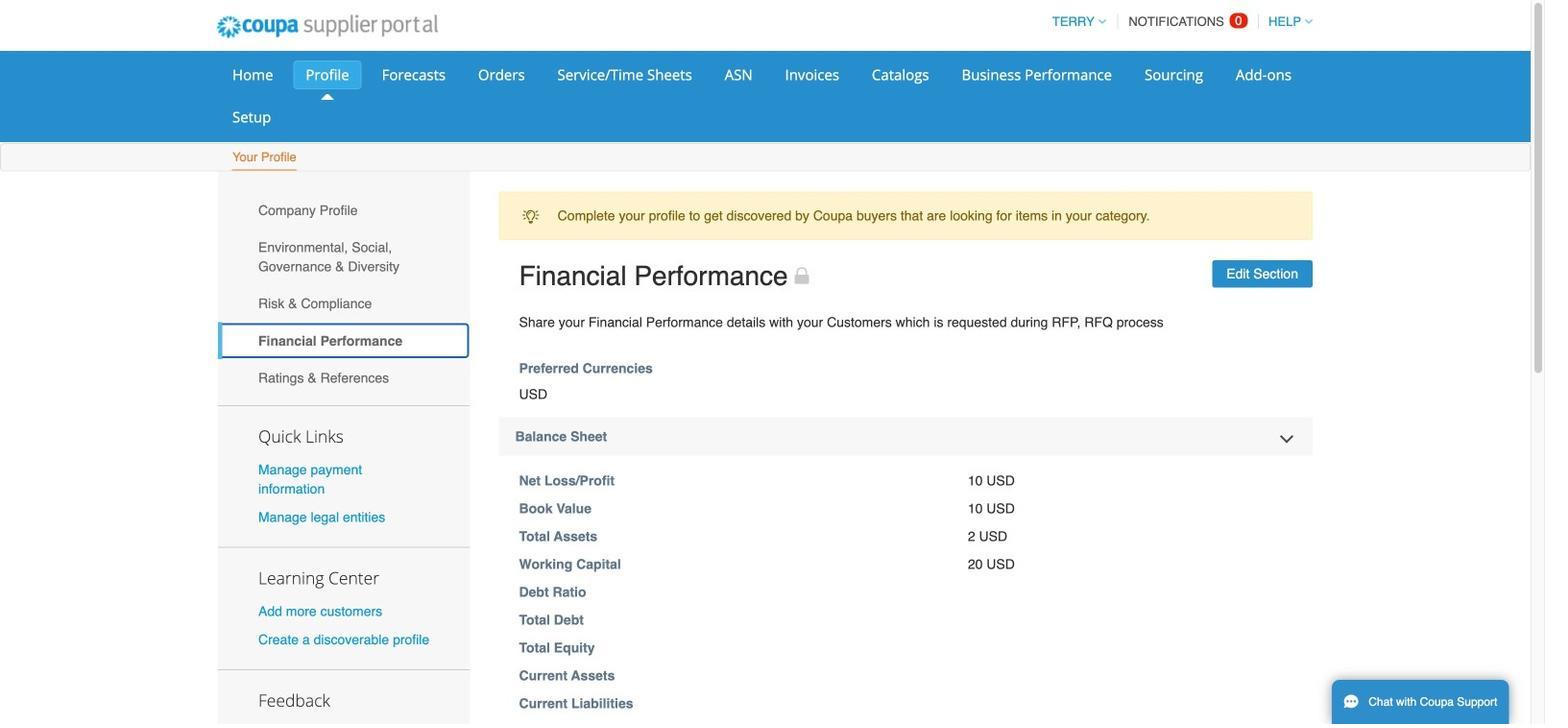 Task type: locate. For each thing, give the bounding box(es) containing it.
coupa supplier portal image
[[204, 3, 451, 51]]

navigation
[[1044, 3, 1313, 40]]

heading
[[499, 417, 1313, 456]]

alert
[[499, 192, 1313, 240]]



Task type: vqa. For each thing, say whether or not it's contained in the screenshot.
Coupa Supplier Portal image
yes



